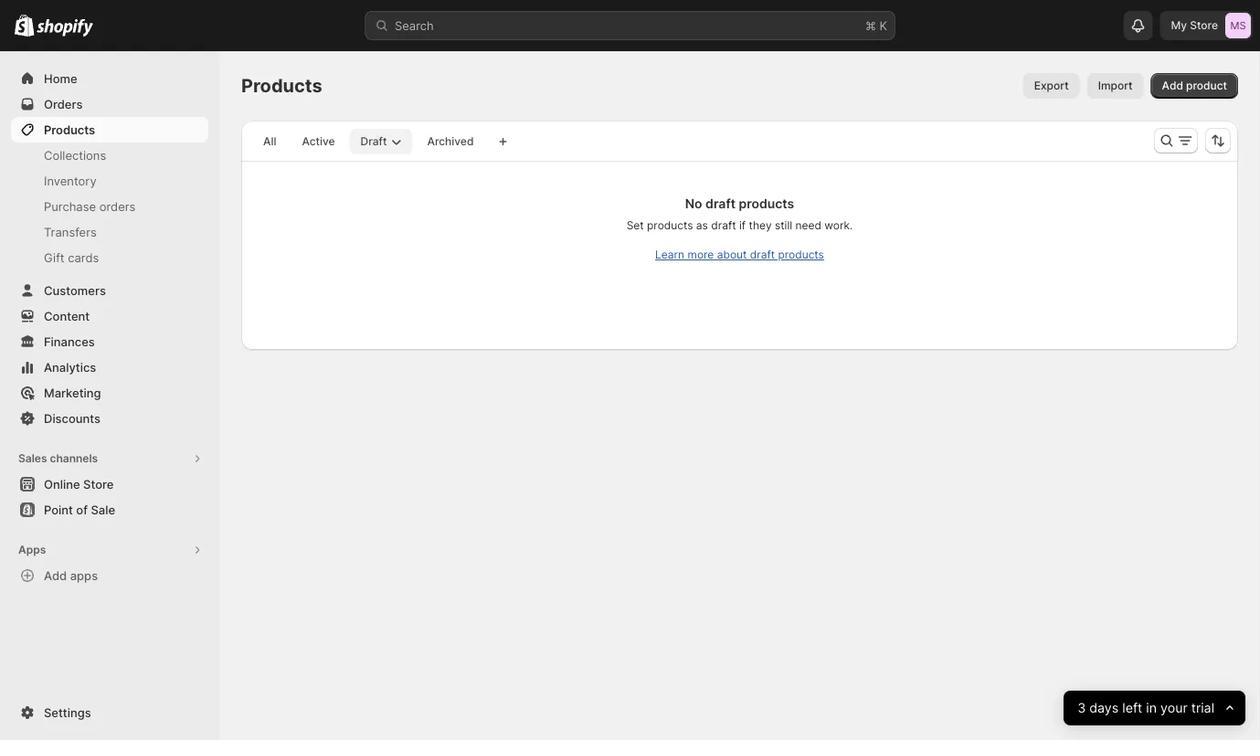 Task type: locate. For each thing, give the bounding box(es) containing it.
finances link
[[11, 329, 208, 355]]

⌘ k
[[866, 18, 888, 32]]

0 horizontal spatial products
[[44, 123, 95, 137]]

product
[[1187, 79, 1228, 92]]

products up they on the right
[[739, 196, 795, 212]]

learn
[[656, 248, 685, 261]]

store for my store
[[1191, 19, 1219, 32]]

analytics link
[[11, 355, 208, 380]]

sales
[[18, 452, 47, 465]]

sale
[[91, 503, 115, 517]]

store right the my in the right top of the page
[[1191, 19, 1219, 32]]

products up learn
[[647, 219, 693, 232]]

content
[[44, 309, 90, 323]]

draft left the if
[[712, 219, 737, 232]]

products down need
[[779, 248, 825, 261]]

point
[[44, 503, 73, 517]]

inventory link
[[11, 168, 208, 194]]

gift cards
[[44, 251, 99, 265]]

marketing link
[[11, 380, 208, 406]]

1 horizontal spatial add
[[1163, 79, 1184, 92]]

add for add product
[[1163, 79, 1184, 92]]

0 horizontal spatial add
[[44, 569, 67, 583]]

store for online store
[[83, 477, 114, 491]]

draft for about
[[750, 248, 775, 261]]

store up sale
[[83, 477, 114, 491]]

transfers link
[[11, 219, 208, 245]]

content link
[[11, 304, 208, 329]]

in
[[1147, 701, 1157, 716]]

online store link
[[11, 472, 208, 497]]

home link
[[11, 66, 208, 91]]

0 horizontal spatial store
[[83, 477, 114, 491]]

online
[[44, 477, 80, 491]]

if
[[740, 219, 746, 232]]

products
[[739, 196, 795, 212], [647, 219, 693, 232], [779, 248, 825, 261]]

store inside button
[[83, 477, 114, 491]]

about
[[717, 248, 747, 261]]

add apps button
[[11, 563, 208, 589]]

1 vertical spatial products
[[44, 123, 95, 137]]

products
[[241, 75, 322, 97], [44, 123, 95, 137]]

2 vertical spatial products
[[779, 248, 825, 261]]

add apps
[[44, 569, 98, 583]]

add left product
[[1163, 79, 1184, 92]]

orders
[[44, 97, 83, 111]]

learn more about draft products link
[[656, 248, 825, 261]]

collections
[[44, 148, 106, 162]]

draft down they on the right
[[750, 248, 775, 261]]

archived link
[[416, 129, 485, 155]]

1 horizontal spatial products
[[241, 75, 322, 97]]

need
[[796, 219, 822, 232]]

customers link
[[11, 278, 208, 304]]

gift cards link
[[11, 245, 208, 271]]

draft right no
[[706, 196, 736, 212]]

add
[[1163, 79, 1184, 92], [44, 569, 67, 583]]

add left apps
[[44, 569, 67, 583]]

sales channels button
[[11, 446, 208, 472]]

discounts
[[44, 411, 101, 426]]

sales channels
[[18, 452, 98, 465]]

1 vertical spatial store
[[83, 477, 114, 491]]

2 vertical spatial draft
[[750, 248, 775, 261]]

add product
[[1163, 79, 1228, 92]]

products up collections
[[44, 123, 95, 137]]

draft for as
[[712, 219, 737, 232]]

set products as draft if they still need work.
[[627, 219, 853, 232]]

0 vertical spatial add
[[1163, 79, 1184, 92]]

active
[[302, 135, 335, 148]]

products up "all"
[[241, 75, 322, 97]]

draft
[[706, 196, 736, 212], [712, 219, 737, 232], [750, 248, 775, 261]]

transfers
[[44, 225, 97, 239]]

⌘
[[866, 18, 877, 32]]

1 vertical spatial add
[[44, 569, 67, 583]]

1 horizontal spatial store
[[1191, 19, 1219, 32]]

tab list
[[249, 128, 489, 155]]

point of sale
[[44, 503, 115, 517]]

days
[[1090, 701, 1119, 716]]

0 vertical spatial store
[[1191, 19, 1219, 32]]

trial
[[1192, 701, 1215, 716]]

point of sale button
[[0, 497, 219, 523]]

add inside button
[[44, 569, 67, 583]]

left
[[1123, 701, 1143, 716]]

shopify image
[[15, 14, 34, 36], [37, 19, 93, 37]]

1 vertical spatial draft
[[712, 219, 737, 232]]

my store
[[1172, 19, 1219, 32]]

as
[[697, 219, 708, 232]]

0 vertical spatial products
[[241, 75, 322, 97]]

orders link
[[11, 91, 208, 117]]

work.
[[825, 219, 853, 232]]

store
[[1191, 19, 1219, 32], [83, 477, 114, 491]]

they
[[749, 219, 772, 232]]

home
[[44, 71, 77, 85]]



Task type: describe. For each thing, give the bounding box(es) containing it.
add product link
[[1152, 73, 1239, 99]]

collections link
[[11, 143, 208, 168]]

no
[[685, 196, 703, 212]]

1 horizontal spatial shopify image
[[37, 19, 93, 37]]

finances
[[44, 335, 95, 349]]

set
[[627, 219, 644, 232]]

0 vertical spatial products
[[739, 196, 795, 212]]

still
[[775, 219, 793, 232]]

products inside products link
[[44, 123, 95, 137]]

all link
[[252, 129, 287, 155]]

1 vertical spatial products
[[647, 219, 693, 232]]

search
[[395, 18, 434, 32]]

gift
[[44, 251, 65, 265]]

purchase orders link
[[11, 194, 208, 219]]

k
[[880, 18, 888, 32]]

settings
[[44, 706, 91, 720]]

import
[[1099, 79, 1133, 92]]

3 days left in your trial button
[[1064, 691, 1246, 726]]

archived
[[427, 135, 474, 148]]

marketing
[[44, 386, 101, 400]]

learn more about draft products
[[656, 248, 825, 261]]

online store button
[[0, 472, 219, 497]]

tab list containing all
[[249, 128, 489, 155]]

apps
[[18, 544, 46, 557]]

purchase
[[44, 199, 96, 213]]

channels
[[50, 452, 98, 465]]

export button
[[1024, 73, 1080, 99]]

add for add apps
[[44, 569, 67, 583]]

your
[[1161, 701, 1188, 716]]

draft button
[[350, 129, 413, 155]]

all
[[263, 135, 276, 148]]

settings link
[[11, 700, 208, 726]]

import button
[[1088, 73, 1144, 99]]

0 horizontal spatial shopify image
[[15, 14, 34, 36]]

point of sale link
[[11, 497, 208, 523]]

no draft products
[[685, 196, 795, 212]]

3 days left in your trial
[[1078, 701, 1215, 716]]

apps
[[70, 569, 98, 583]]

0 vertical spatial draft
[[706, 196, 736, 212]]

of
[[76, 503, 88, 517]]

cards
[[68, 251, 99, 265]]

draft
[[361, 135, 387, 148]]

products link
[[11, 117, 208, 143]]

inventory
[[44, 174, 97, 188]]

purchase orders
[[44, 199, 136, 213]]

analytics
[[44, 360, 96, 374]]

orders
[[99, 199, 136, 213]]

discounts link
[[11, 406, 208, 432]]

export
[[1035, 79, 1069, 92]]

customers
[[44, 283, 106, 298]]

active link
[[291, 129, 346, 155]]

3
[[1078, 701, 1086, 716]]

my store image
[[1226, 13, 1252, 38]]

more
[[688, 248, 714, 261]]

apps button
[[11, 538, 208, 563]]

my
[[1172, 19, 1188, 32]]

online store
[[44, 477, 114, 491]]



Task type: vqa. For each thing, say whether or not it's contained in the screenshot.
draft to the middle
yes



